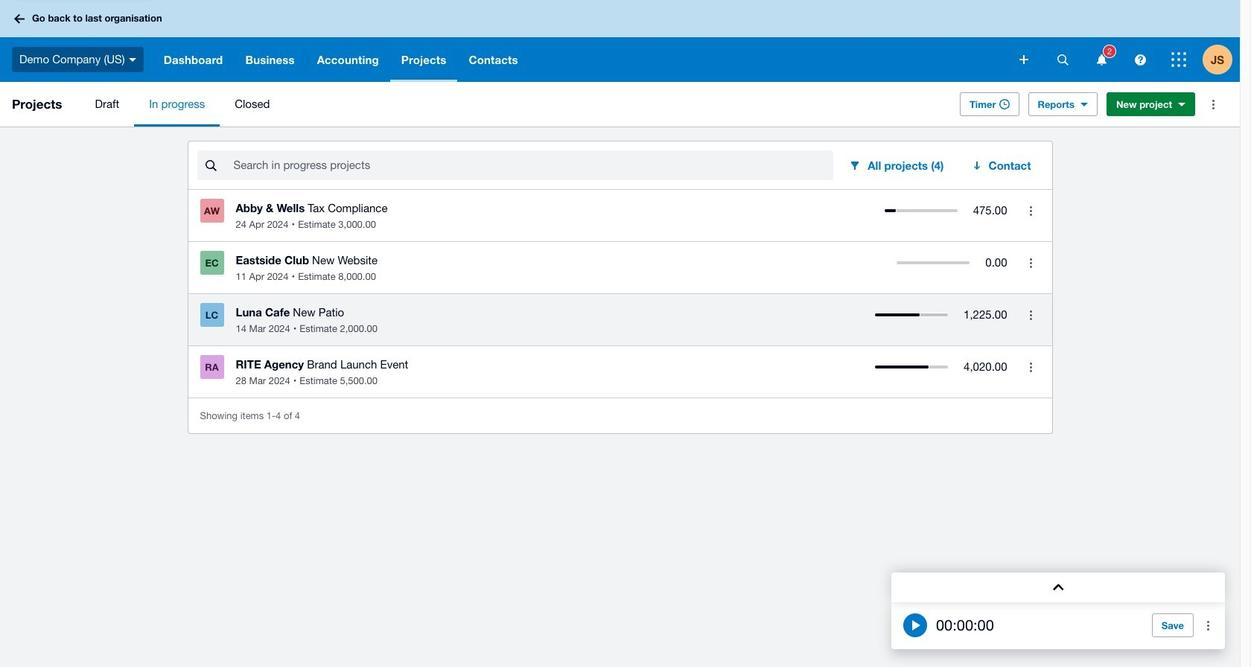 Task type: locate. For each thing, give the bounding box(es) containing it.
svg image
[[1172, 52, 1187, 67], [1058, 54, 1069, 65], [1020, 55, 1029, 64]]

1 vertical spatial more options image
[[1017, 300, 1047, 330]]

banner
[[0, 0, 1241, 82]]

2 more options image from the top
[[1017, 300, 1047, 330]]

more options image
[[1199, 89, 1229, 119], [1017, 248, 1047, 278], [1017, 352, 1047, 382], [1194, 611, 1224, 641]]

svg image
[[14, 14, 25, 23], [1097, 54, 1107, 65], [1135, 54, 1146, 65], [129, 58, 136, 62]]

0 horizontal spatial svg image
[[1020, 55, 1029, 64]]

0 vertical spatial more options image
[[1017, 196, 1047, 226]]

more options image
[[1017, 196, 1047, 226], [1017, 300, 1047, 330]]



Task type: describe. For each thing, give the bounding box(es) containing it.
1 more options image from the top
[[1017, 196, 1047, 226]]

start timer image
[[904, 614, 928, 638]]

2 horizontal spatial svg image
[[1172, 52, 1187, 67]]

Search in progress projects search field
[[232, 151, 834, 180]]

1 horizontal spatial svg image
[[1058, 54, 1069, 65]]



Task type: vqa. For each thing, say whether or not it's contained in the screenshot.
The Search In Progress Projects Search Field
yes



